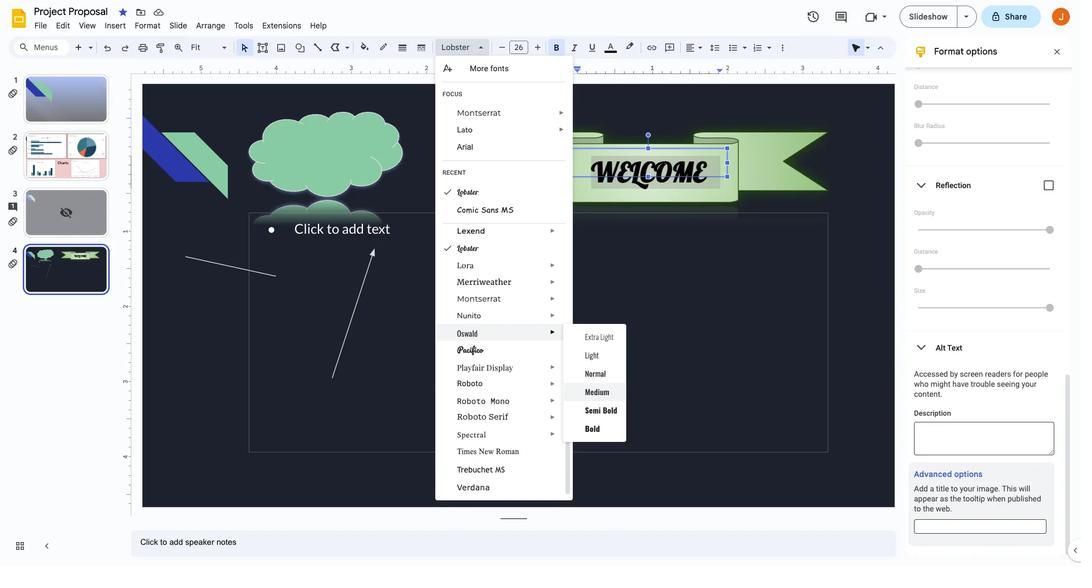 Task type: vqa. For each thing, say whether or not it's contained in the screenshot.
Toggle Reflection 'option' in the top right of the page
yes



Task type: describe. For each thing, give the bounding box(es) containing it.
fonts
[[490, 64, 509, 73]]

0 horizontal spatial light
[[585, 349, 599, 361]]

nunito
[[457, 311, 481, 321]]

view
[[79, 21, 96, 31]]

menu bar inside menu bar banner
[[30, 14, 331, 33]]

text color image
[[605, 40, 617, 53]]

trebuchet
[[457, 465, 493, 474]]

menu bar banner
[[0, 0, 1081, 566]]

view menu item
[[75, 19, 100, 32]]

2 vertical spatial lobster
[[457, 243, 479, 253]]

opacity
[[914, 209, 935, 217]]

your inside accessed by screen readers for people who might have trouble seeing your content.
[[1022, 380, 1037, 389]]

arrange
[[196, 21, 225, 31]]

add
[[914, 484, 928, 493]]

1 horizontal spatial bold
[[603, 404, 617, 416]]

Star checkbox
[[115, 4, 131, 20]]

format menu item
[[130, 19, 165, 32]]

published
[[1008, 494, 1041, 503]]

advanced options
[[914, 469, 983, 479]]

alt text
[[936, 343, 962, 352]]

format options section
[[905, 0, 1072, 557]]

help menu item
[[306, 19, 331, 32]]

accessed
[[914, 370, 948, 379]]

who
[[914, 380, 929, 389]]

extensions
[[262, 21, 301, 31]]

advanced
[[914, 469, 952, 479]]

pacifico application
[[0, 0, 1081, 566]]

semi bold
[[585, 404, 617, 416]]

web.
[[936, 504, 952, 513]]

0 vertical spatial ms
[[501, 204, 514, 215]]

help
[[310, 21, 327, 31]]

Zoom text field
[[189, 40, 220, 55]]

format for format
[[135, 21, 161, 31]]

seeing
[[997, 380, 1020, 389]]

1 horizontal spatial the
[[950, 494, 961, 503]]

focus menu item
[[436, 87, 572, 105]]

reflection tab
[[905, 166, 1063, 204]]

when
[[987, 494, 1006, 503]]

1 vertical spatial the
[[923, 504, 934, 513]]

playfair display
[[457, 362, 513, 373]]

live pointer settings image
[[863, 40, 870, 44]]

file menu item
[[30, 19, 52, 32]]

reflection
[[936, 181, 971, 190]]

1 montserrat from the top
[[457, 108, 501, 118]]

0 horizontal spatial bold
[[585, 423, 600, 434]]

select line image
[[342, 40, 350, 44]]

mode and view toolbar
[[847, 36, 890, 58]]

extensions menu item
[[258, 19, 306, 32]]

main toolbar
[[69, 0, 791, 432]]

comic sans ms
[[457, 204, 514, 215]]

0 vertical spatial light
[[600, 331, 614, 342]]

more fonts
[[470, 64, 509, 73]]

share button
[[981, 6, 1041, 28]]

comic
[[457, 204, 479, 215]]

sans
[[481, 204, 499, 215]]

tools menu item
[[230, 19, 258, 32]]

slide menu item
[[165, 19, 192, 32]]

recent menu item
[[436, 165, 572, 183]]

title
[[936, 484, 949, 493]]

presentation options image
[[964, 16, 968, 18]]

display
[[486, 362, 513, 373]]

Rename text field
[[30, 4, 114, 18]]

format for format options
[[934, 46, 964, 57]]

blur
[[914, 122, 925, 130]]

semi
[[585, 404, 601, 416]]

screen
[[960, 370, 983, 379]]

accessed by screen readers for people who might have trouble seeing your content.
[[914, 370, 1048, 399]]

have
[[952, 380, 969, 389]]

oswald
[[457, 327, 478, 339]]



Task type: locate. For each thing, give the bounding box(es) containing it.
slideshow button
[[900, 6, 957, 28]]

as
[[940, 494, 948, 503]]

lexend
[[457, 226, 485, 236]]

your inside add a title to your image. this will appear as the tooltip when published to the web.
[[960, 484, 975, 493]]

montserrat up lato
[[457, 108, 501, 118]]

bold right semi
[[603, 404, 617, 416]]

to
[[951, 484, 958, 493], [914, 504, 921, 513]]

will
[[1019, 484, 1030, 493]]

edit menu item
[[52, 19, 75, 32]]

lobster right border dash option
[[441, 42, 470, 52]]

1 vertical spatial format
[[934, 46, 964, 57]]

options up image.
[[954, 469, 983, 479]]

roboto up roboto serif
[[457, 396, 486, 406]]

slideshow
[[909, 12, 948, 22]]

content.
[[914, 390, 942, 399]]

border color: transparent image
[[377, 40, 390, 54]]

0 horizontal spatial your
[[960, 484, 975, 493]]

1 vertical spatial roboto
[[457, 396, 486, 406]]

format inside section
[[934, 46, 964, 57]]

format inside menu item
[[135, 21, 161, 31]]

distance up blur radius
[[914, 83, 938, 91]]

1 horizontal spatial format
[[934, 46, 964, 57]]

extra
[[585, 331, 599, 342]]

2 roboto from the top
[[457, 396, 486, 406]]

lato
[[457, 125, 473, 134]]

distance
[[914, 83, 938, 91], [914, 248, 938, 256]]

insert image image
[[275, 40, 288, 55]]

options for format options
[[966, 46, 997, 57]]

Description text field
[[914, 422, 1054, 455]]

1 horizontal spatial your
[[1022, 380, 1037, 389]]

radius
[[926, 122, 945, 130]]

pacifico
[[457, 343, 483, 356]]

montserrat
[[457, 108, 501, 118], [457, 294, 501, 304]]

more
[[470, 64, 488, 73]]

lobster
[[441, 42, 470, 52], [457, 187, 479, 197], [457, 243, 479, 253]]

1 roboto from the top
[[457, 379, 483, 388]]

roboto up spectral
[[457, 412, 487, 421]]

distance for blur radius
[[914, 83, 938, 91]]

lobster up lora
[[457, 243, 479, 253]]

ms right sans
[[501, 204, 514, 215]]

edit
[[56, 21, 70, 31]]

recent
[[443, 169, 466, 176]]

1 vertical spatial distance
[[914, 248, 938, 256]]

0 vertical spatial the
[[950, 494, 961, 503]]

options
[[966, 46, 997, 57], [954, 469, 983, 479]]

shape image
[[294, 40, 306, 55]]

alt text tab
[[905, 331, 1063, 364]]

3 roboto from the top
[[457, 412, 487, 421]]

your
[[1022, 380, 1037, 389], [960, 484, 975, 493]]

1 distance from the top
[[914, 83, 938, 91]]

readers
[[985, 370, 1011, 379]]

your up tooltip
[[960, 484, 975, 493]]

to right title
[[951, 484, 958, 493]]

line & paragraph spacing image
[[708, 40, 721, 55]]

insert menu item
[[100, 19, 130, 32]]

playfair
[[457, 362, 484, 373]]

menu containing extra light
[[563, 324, 626, 442]]

bold
[[603, 404, 617, 416], [585, 423, 600, 434]]

2 distance from the top
[[914, 248, 938, 256]]

1 vertical spatial ms
[[495, 465, 505, 474]]

blur radius
[[914, 122, 945, 130]]

Menus field
[[14, 40, 70, 55]]

1 vertical spatial your
[[960, 484, 975, 493]]

trebuchet ms
[[457, 465, 505, 474]]

roman
[[496, 448, 519, 456]]

roboto for roboto serif
[[457, 412, 487, 421]]

menu bar containing file
[[30, 14, 331, 33]]

verdana
[[457, 483, 490, 492]]

Toggle reflection checkbox
[[1038, 174, 1060, 197]]

spectral
[[457, 429, 486, 441]]

1 horizontal spatial to
[[951, 484, 958, 493]]

border dash option
[[415, 40, 428, 55]]

navigation
[[0, 63, 122, 566]]

insert
[[105, 21, 126, 31]]

Font size field
[[509, 41, 533, 57]]

advanced options tab
[[914, 468, 983, 481]]

highlight color image
[[623, 40, 636, 53]]

1 vertical spatial bold
[[585, 423, 600, 434]]

the down 'appear'
[[923, 504, 934, 513]]

alt
[[936, 343, 946, 352]]

times
[[457, 448, 477, 456]]

share
[[1005, 12, 1027, 22]]

text
[[947, 343, 962, 352]]

0 vertical spatial options
[[966, 46, 997, 57]]

bold down semi
[[585, 423, 600, 434]]

0 vertical spatial your
[[1022, 380, 1037, 389]]

to down 'appear'
[[914, 504, 921, 513]]

1 vertical spatial options
[[954, 469, 983, 479]]

serif
[[489, 412, 508, 421]]

the right as on the bottom right of page
[[950, 494, 961, 503]]

0 vertical spatial to
[[951, 484, 958, 493]]

0 horizontal spatial the
[[923, 504, 934, 513]]

0 vertical spatial bold
[[603, 404, 617, 416]]

normal
[[585, 367, 606, 379]]

distance down the opacity
[[914, 248, 938, 256]]

extra light
[[585, 331, 614, 342]]

lora
[[457, 261, 474, 271]]

roboto serif
[[457, 412, 508, 421]]

a
[[930, 484, 934, 493]]

navigation inside pacifico "application"
[[0, 63, 122, 566]]

montserrat down merriweather
[[457, 294, 501, 304]]

1 vertical spatial montserrat
[[457, 294, 501, 304]]

size
[[914, 287, 925, 294]]

1 vertical spatial to
[[914, 504, 921, 513]]

1 vertical spatial lobster
[[457, 187, 479, 197]]

Font size text field
[[510, 41, 528, 54]]

for
[[1013, 370, 1023, 379]]

tooltip
[[963, 494, 985, 503]]

roboto for roboto mono
[[457, 396, 486, 406]]

menu
[[563, 324, 626, 442]]

appear
[[914, 494, 938, 503]]

pacifico menu
[[435, 56, 573, 501]]

options down presentation options image at the top of the page
[[966, 46, 997, 57]]

mono
[[491, 396, 510, 406]]

options inside tab
[[954, 469, 983, 479]]

focus
[[443, 91, 462, 98]]

Zoom field
[[188, 40, 232, 56]]

file
[[35, 21, 47, 31]]

the
[[950, 494, 961, 503], [923, 504, 934, 513]]

people
[[1025, 370, 1048, 379]]

new slide with layout image
[[86, 40, 93, 44]]

arrange menu item
[[192, 19, 230, 32]]

light
[[600, 331, 614, 342], [585, 349, 599, 361]]

your down people
[[1022, 380, 1037, 389]]

format left 'slide' menu item
[[135, 21, 161, 31]]

slide
[[169, 21, 187, 31]]

1 vertical spatial light
[[585, 349, 599, 361]]

ms
[[501, 204, 514, 215], [495, 465, 505, 474]]

this
[[1002, 484, 1017, 493]]

fill color: transparent image
[[358, 40, 371, 54]]

distance for size
[[914, 248, 938, 256]]

arial
[[457, 143, 473, 151]]

numbered list menu image
[[764, 40, 772, 44]]

new
[[479, 448, 494, 456]]

lobster inside option
[[441, 42, 470, 52]]

►
[[559, 110, 564, 116], [559, 126, 564, 132], [550, 228, 555, 234], [550, 262, 555, 268], [550, 279, 555, 285], [550, 296, 555, 302], [550, 312, 555, 318], [550, 329, 555, 335], [550, 364, 555, 370], [550, 381, 555, 387], [550, 397, 555, 404], [550, 414, 555, 420], [550, 431, 555, 437]]

lobster up comic
[[457, 187, 479, 197]]

0 vertical spatial distance
[[914, 83, 938, 91]]

light down extra
[[585, 349, 599, 361]]

bulleted list menu image
[[740, 40, 747, 44]]

0 horizontal spatial format
[[135, 21, 161, 31]]

lobster option
[[441, 40, 472, 55]]

0 vertical spatial montserrat
[[457, 108, 501, 118]]

merriweather
[[457, 277, 511, 287]]

description
[[914, 409, 951, 417]]

1 horizontal spatial light
[[600, 331, 614, 342]]

border weight option
[[396, 40, 409, 55]]

menu inside pacifico "application"
[[563, 324, 626, 442]]

add a title to your image. this will appear as the tooltip when published to the web.
[[914, 484, 1041, 513]]

might
[[931, 380, 951, 389]]

Title field
[[914, 519, 1047, 534]]

format options
[[934, 46, 997, 57]]

0 vertical spatial format
[[135, 21, 161, 31]]

menu bar
[[30, 14, 331, 33]]

tools
[[234, 21, 253, 31]]

roboto mono
[[457, 396, 510, 406]]

trouble
[[971, 380, 995, 389]]

roboto
[[457, 379, 483, 388], [457, 396, 486, 406], [457, 412, 487, 421]]

medium
[[585, 386, 609, 397]]

roboto down playfair
[[457, 379, 483, 388]]

0 vertical spatial lobster
[[441, 42, 470, 52]]

2 vertical spatial roboto
[[457, 412, 487, 421]]

ms down roman
[[495, 465, 505, 474]]

image.
[[977, 484, 1000, 493]]

options for advanced options
[[954, 469, 983, 479]]

by
[[950, 370, 958, 379]]

0 vertical spatial roboto
[[457, 379, 483, 388]]

0 horizontal spatial to
[[914, 504, 921, 513]]

format
[[135, 21, 161, 31], [934, 46, 964, 57]]

format down the slideshow
[[934, 46, 964, 57]]

2 montserrat from the top
[[457, 294, 501, 304]]

light right extra
[[600, 331, 614, 342]]

times new roman
[[457, 448, 519, 456]]



